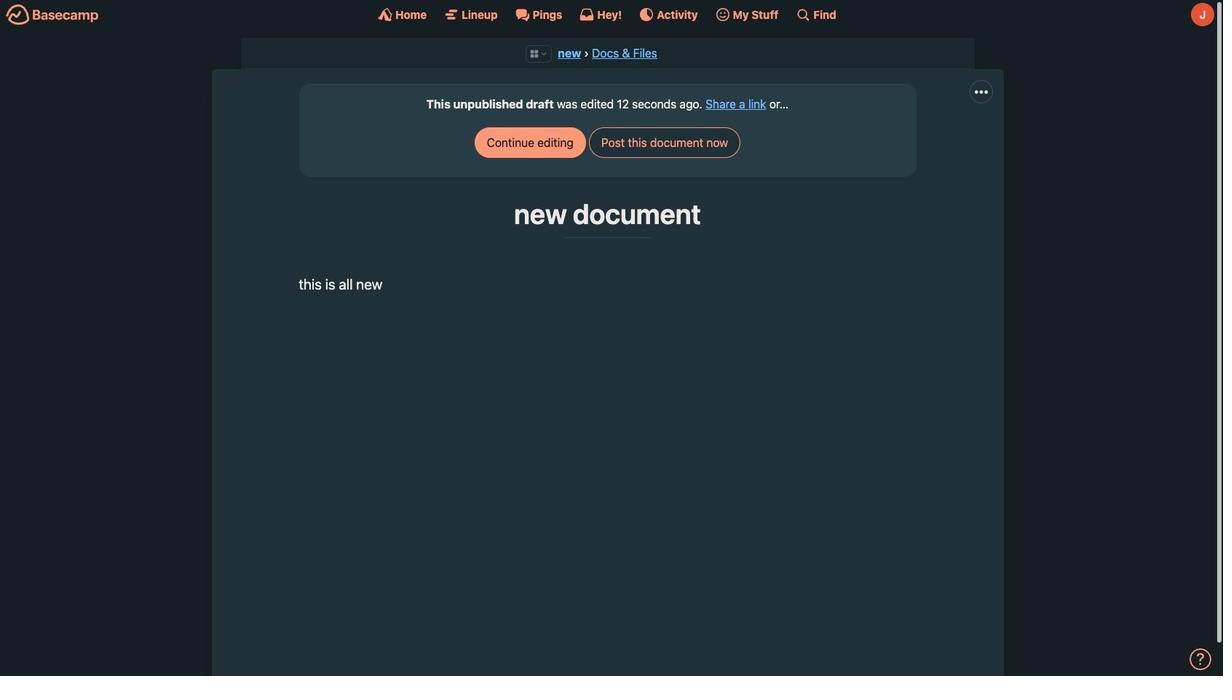 Task type: locate. For each thing, give the bounding box(es) containing it.
None submit
[[589, 128, 741, 158]]

a second ago element
[[617, 98, 699, 111]]

jacobr image
[[1191, 3, 1214, 26]]

keyboard shortcut: ⌘ + / image
[[796, 7, 811, 22]]



Task type: describe. For each thing, give the bounding box(es) containing it.
main element
[[0, 0, 1223, 28]]

switch accounts image
[[6, 4, 99, 26]]



Task type: vqa. For each thing, say whether or not it's contained in the screenshot.
the bottom Enable Notifications link
no



